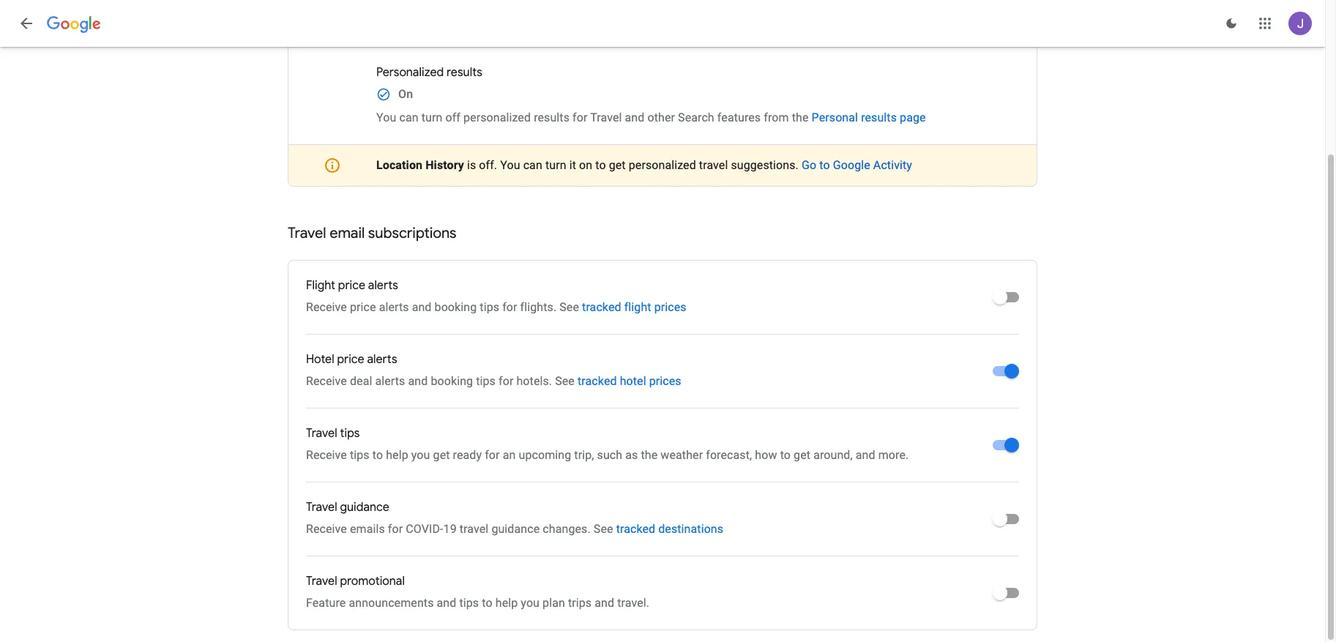 Task type: describe. For each thing, give the bounding box(es) containing it.
receive inside travel guidance receive emails for covid-19 travel guidance changes. see tracked destinations
[[306, 522, 347, 536]]

travel email subscriptions
[[288, 224, 457, 242]]

plan
[[543, 596, 565, 610]]

flight
[[306, 278, 335, 293]]

travel guidance receive emails for covid-19 travel guidance changes. see tracked destinations
[[306, 500, 724, 536]]

0 horizontal spatial results
[[447, 65, 483, 80]]

destinations
[[658, 522, 724, 536]]

1 horizontal spatial guidance
[[492, 522, 540, 536]]

google
[[833, 158, 870, 172]]

go
[[802, 158, 817, 172]]

location history is off. you can turn it on to get personalized travel suggestions. go to google activity
[[376, 158, 912, 172]]

booking for flight price alerts
[[435, 300, 477, 314]]

search
[[678, 111, 714, 124]]

travel.
[[617, 596, 649, 610]]

travel for travel tips receive tips to help you get ready for an upcoming trip, such as the weather forecast, how to get around, and more.
[[306, 426, 337, 441]]

price for flight
[[338, 278, 365, 293]]

go back image
[[18, 15, 35, 32]]

flight
[[624, 300, 651, 314]]

1 vertical spatial turn
[[545, 158, 566, 172]]

on
[[579, 158, 592, 172]]

travel for travel promotional feature announcements and tips to help you plan trips and travel.
[[306, 574, 337, 589]]

tips inside flight price alerts receive price alerts and booking tips for flights. see tracked flight prices
[[480, 300, 499, 314]]

on
[[398, 87, 413, 101]]

to inside travel promotional feature announcements and tips to help you plan trips and travel.
[[482, 596, 493, 610]]

features
[[717, 111, 761, 124]]

you inside travel promotional feature announcements and tips to help you plan trips and travel.
[[521, 596, 540, 610]]

receive inside flight price alerts receive price alerts and booking tips for flights. see tracked flight prices
[[306, 300, 347, 314]]

for for hotel price alerts
[[499, 374, 514, 388]]

19
[[443, 522, 457, 536]]

tracked destinations link
[[616, 522, 724, 536]]

announcements
[[349, 596, 434, 610]]

for inside travel guidance receive emails for covid-19 travel guidance changes. see tracked destinations
[[388, 522, 403, 536]]

the inside travel tips receive tips to help you get ready for an upcoming trip, such as the weather forecast, how to get around, and more.
[[641, 448, 658, 462]]

personalized results
[[376, 65, 483, 80]]

for up 'on'
[[573, 111, 588, 124]]

hotels.
[[517, 374, 552, 388]]

see for flight price alerts
[[560, 300, 579, 314]]

price for hotel
[[337, 352, 364, 367]]

such
[[597, 448, 623, 462]]

booking for hotel price alerts
[[431, 374, 473, 388]]

hotel price alerts receive deal alerts and booking tips for hotels. see tracked hotel prices
[[306, 352, 681, 388]]

and inside travel tips receive tips to help you get ready for an upcoming trip, such as the weather forecast, how to get around, and more.
[[856, 448, 875, 462]]

trips
[[568, 596, 592, 610]]

it
[[569, 158, 576, 172]]

help inside travel promotional feature announcements and tips to help you plan trips and travel.
[[495, 596, 518, 610]]

personal
[[812, 111, 858, 124]]

location
[[376, 158, 423, 172]]

as
[[625, 448, 638, 462]]

off.
[[479, 158, 497, 172]]

deal
[[350, 374, 372, 388]]

0 horizontal spatial you
[[376, 111, 396, 124]]

history
[[426, 158, 464, 172]]

hotel
[[620, 374, 646, 388]]

1 horizontal spatial travel
[[699, 158, 728, 172]]

help inside travel tips receive tips to help you get ready for an upcoming trip, such as the weather forecast, how to get around, and more.
[[386, 448, 408, 462]]

1 vertical spatial you
[[500, 158, 520, 172]]

an
[[503, 448, 516, 462]]

promotional
[[340, 574, 405, 589]]

subscriptions
[[368, 224, 457, 242]]

tracked inside travel guidance receive emails for covid-19 travel guidance changes. see tracked destinations
[[616, 522, 655, 536]]

activity
[[873, 158, 912, 172]]

tracked flight prices link
[[582, 300, 687, 314]]

and inside flight price alerts receive price alerts and booking tips for flights. see tracked flight prices
[[412, 300, 432, 314]]

1 horizontal spatial results
[[534, 111, 570, 124]]

tracked for hotel price alerts
[[578, 374, 617, 388]]



Task type: locate. For each thing, give the bounding box(es) containing it.
for inside flight price alerts receive price alerts and booking tips for flights. see tracked flight prices
[[502, 300, 517, 314]]

1 horizontal spatial the
[[792, 111, 809, 124]]

results
[[447, 65, 483, 80], [534, 111, 570, 124], [861, 111, 897, 124]]

travel inside travel tips receive tips to help you get ready for an upcoming trip, such as the weather forecast, how to get around, and more.
[[306, 426, 337, 441]]

hotel
[[306, 352, 334, 367]]

prices for hotel price alerts
[[649, 374, 681, 388]]

tips inside hotel price alerts receive deal alerts and booking tips for hotels. see tracked hotel prices
[[476, 374, 496, 388]]

guidance left changes.
[[492, 522, 540, 536]]

tracked left hotel
[[578, 374, 617, 388]]

1 horizontal spatial turn
[[545, 158, 566, 172]]

0 horizontal spatial you
[[411, 448, 430, 462]]

see inside hotel price alerts receive deal alerts and booking tips for hotels. see tracked hotel prices
[[555, 374, 575, 388]]

1 receive from the top
[[306, 300, 347, 314]]

0 vertical spatial see
[[560, 300, 579, 314]]

1 horizontal spatial can
[[523, 158, 542, 172]]

1 vertical spatial you
[[521, 596, 540, 610]]

receive inside hotel price alerts receive deal alerts and booking tips for hotels. see tracked hotel prices
[[306, 374, 347, 388]]

for inside hotel price alerts receive deal alerts and booking tips for hotels. see tracked hotel prices
[[499, 374, 514, 388]]

you right off.
[[500, 158, 520, 172]]

more.
[[878, 448, 909, 462]]

0 horizontal spatial help
[[386, 448, 408, 462]]

personalized
[[463, 111, 531, 124], [629, 158, 696, 172]]

tracked
[[582, 300, 621, 314], [578, 374, 617, 388], [616, 522, 655, 536]]

1 vertical spatial price
[[350, 300, 376, 314]]

suggestions.
[[731, 158, 799, 172]]

turn left "off"
[[422, 111, 443, 124]]

travel inside travel guidance receive emails for covid-19 travel guidance changes. see tracked destinations
[[460, 522, 489, 536]]

change appearance image
[[1214, 6, 1249, 41]]

can
[[399, 111, 419, 124], [523, 158, 542, 172]]

0 vertical spatial help
[[386, 448, 408, 462]]

prices right hotel
[[649, 374, 681, 388]]

0 vertical spatial price
[[338, 278, 365, 293]]

personalized
[[376, 65, 444, 80]]

from
[[764, 111, 789, 124]]

3 receive from the top
[[306, 448, 347, 462]]

for for travel tips
[[485, 448, 500, 462]]

prices right flight
[[654, 300, 687, 314]]

prices inside hotel price alerts receive deal alerts and booking tips for hotels. see tracked hotel prices
[[649, 374, 681, 388]]

tips inside travel promotional feature announcements and tips to help you plan trips and travel.
[[459, 596, 479, 610]]

0 vertical spatial you
[[376, 111, 396, 124]]

to
[[595, 158, 606, 172], [820, 158, 830, 172], [372, 448, 383, 462], [780, 448, 791, 462], [482, 596, 493, 610]]

travel
[[699, 158, 728, 172], [460, 522, 489, 536]]

tracked inside flight price alerts receive price alerts and booking tips for flights. see tracked flight prices
[[582, 300, 621, 314]]

see
[[560, 300, 579, 314], [555, 374, 575, 388], [594, 522, 613, 536]]

see right flights.
[[560, 300, 579, 314]]

you
[[411, 448, 430, 462], [521, 596, 540, 610]]

2 horizontal spatial get
[[794, 448, 811, 462]]

price
[[338, 278, 365, 293], [350, 300, 376, 314], [337, 352, 364, 367]]

you up location
[[376, 111, 396, 124]]

get left 'around,'
[[794, 448, 811, 462]]

1 vertical spatial booking
[[431, 374, 473, 388]]

email
[[330, 224, 365, 242]]

1 vertical spatial guidance
[[492, 522, 540, 536]]

2 horizontal spatial results
[[861, 111, 897, 124]]

results up "off"
[[447, 65, 483, 80]]

can down on
[[399, 111, 419, 124]]

upcoming
[[519, 448, 571, 462]]

1 horizontal spatial help
[[495, 596, 518, 610]]

flights.
[[520, 300, 557, 314]]

0 vertical spatial personalized
[[463, 111, 531, 124]]

1 vertical spatial help
[[495, 596, 518, 610]]

flight price alerts receive price alerts and booking tips for flights. see tracked flight prices
[[306, 278, 687, 314]]

1 vertical spatial tracked
[[578, 374, 617, 388]]

see inside travel guidance receive emails for covid-19 travel guidance changes. see tracked destinations
[[594, 522, 613, 536]]

for inside travel tips receive tips to help you get ready for an upcoming trip, such as the weather forecast, how to get around, and more.
[[485, 448, 500, 462]]

prices
[[654, 300, 687, 314], [649, 374, 681, 388]]

0 horizontal spatial get
[[433, 448, 450, 462]]

can left it
[[523, 158, 542, 172]]

1 vertical spatial the
[[641, 448, 658, 462]]

0 vertical spatial can
[[399, 111, 419, 124]]

forecast,
[[706, 448, 752, 462]]

page
[[900, 111, 926, 124]]

tracked hotel prices link
[[578, 374, 681, 388]]

0 horizontal spatial can
[[399, 111, 419, 124]]

0 horizontal spatial the
[[641, 448, 658, 462]]

the
[[792, 111, 809, 124], [641, 448, 658, 462]]

turn
[[422, 111, 443, 124], [545, 158, 566, 172]]

travel tips receive tips to help you get ready for an upcoming trip, such as the weather forecast, how to get around, and more.
[[306, 426, 909, 462]]

2 receive from the top
[[306, 374, 347, 388]]

you left plan
[[521, 596, 540, 610]]

0 vertical spatial you
[[411, 448, 430, 462]]

how
[[755, 448, 777, 462]]

travel down search
[[699, 158, 728, 172]]

guidance
[[340, 500, 389, 515], [492, 522, 540, 536]]

around,
[[814, 448, 853, 462]]

see for hotel price alerts
[[555, 374, 575, 388]]

1 vertical spatial see
[[555, 374, 575, 388]]

1 horizontal spatial you
[[500, 158, 520, 172]]

personalized right "off"
[[463, 111, 531, 124]]

alerts
[[368, 278, 398, 293], [379, 300, 409, 314], [367, 352, 397, 367], [375, 374, 405, 388]]

for left flights.
[[502, 300, 517, 314]]

0 horizontal spatial turn
[[422, 111, 443, 124]]

travel
[[590, 111, 622, 124], [288, 224, 326, 242], [306, 426, 337, 441], [306, 500, 337, 515], [306, 574, 337, 589]]

travel for travel guidance receive emails for covid-19 travel guidance changes. see tracked destinations
[[306, 500, 337, 515]]

for left an
[[485, 448, 500, 462]]

tracked inside hotel price alerts receive deal alerts and booking tips for hotels. see tracked hotel prices
[[578, 374, 617, 388]]

1 horizontal spatial personalized
[[629, 158, 696, 172]]

get left ready in the bottom left of the page
[[433, 448, 450, 462]]

the right as at left bottom
[[641, 448, 658, 462]]

results up it
[[534, 111, 570, 124]]

trip,
[[574, 448, 594, 462]]

guidance up emails
[[340, 500, 389, 515]]

1 horizontal spatial get
[[609, 158, 626, 172]]

emails
[[350, 522, 385, 536]]

results left the page
[[861, 111, 897, 124]]

see right hotels.
[[555, 374, 575, 388]]

for
[[573, 111, 588, 124], [502, 300, 517, 314], [499, 374, 514, 388], [485, 448, 500, 462], [388, 522, 403, 536]]

travel for travel email subscriptions
[[288, 224, 326, 242]]

0 horizontal spatial personalized
[[463, 111, 531, 124]]

4 receive from the top
[[306, 522, 347, 536]]

personal results page link
[[812, 111, 926, 124]]

for right emails
[[388, 522, 403, 536]]

0 vertical spatial travel
[[699, 158, 728, 172]]

get right 'on'
[[609, 158, 626, 172]]

travel inside travel promotional feature announcements and tips to help you plan trips and travel.
[[306, 574, 337, 589]]

tracked left flight
[[582, 300, 621, 314]]

0 vertical spatial guidance
[[340, 500, 389, 515]]

get
[[609, 158, 626, 172], [433, 448, 450, 462], [794, 448, 811, 462]]

price inside hotel price alerts receive deal alerts and booking tips for hotels. see tracked hotel prices
[[337, 352, 364, 367]]

2 vertical spatial see
[[594, 522, 613, 536]]

receive
[[306, 300, 347, 314], [306, 374, 347, 388], [306, 448, 347, 462], [306, 522, 347, 536]]

see inside flight price alerts receive price alerts and booking tips for flights. see tracked flight prices
[[560, 300, 579, 314]]

help left ready in the bottom left of the page
[[386, 448, 408, 462]]

travel inside travel guidance receive emails for covid-19 travel guidance changes. see tracked destinations
[[306, 500, 337, 515]]

you
[[376, 111, 396, 124], [500, 158, 520, 172]]

receive inside travel tips receive tips to help you get ready for an upcoming trip, such as the weather forecast, how to get around, and more.
[[306, 448, 347, 462]]

ready
[[453, 448, 482, 462]]

0 horizontal spatial guidance
[[340, 500, 389, 515]]

1 horizontal spatial you
[[521, 596, 540, 610]]

0 vertical spatial booking
[[435, 300, 477, 314]]

weather
[[661, 448, 703, 462]]

turn left it
[[545, 158, 566, 172]]

covid-
[[406, 522, 443, 536]]

prices for flight price alerts
[[654, 300, 687, 314]]

tracked left 'destinations'
[[616, 522, 655, 536]]

prices inside flight price alerts receive price alerts and booking tips for flights. see tracked flight prices
[[654, 300, 687, 314]]

off
[[445, 111, 461, 124]]

0 horizontal spatial travel
[[460, 522, 489, 536]]

0 vertical spatial tracked
[[582, 300, 621, 314]]

personalized down other
[[629, 158, 696, 172]]

tracked for flight price alerts
[[582, 300, 621, 314]]

0 vertical spatial the
[[792, 111, 809, 124]]

for left hotels.
[[499, 374, 514, 388]]

2 vertical spatial price
[[337, 352, 364, 367]]

0 vertical spatial turn
[[422, 111, 443, 124]]

other
[[648, 111, 675, 124]]

go to google activity link
[[802, 158, 912, 172]]

for for flight price alerts
[[502, 300, 517, 314]]

0 vertical spatial prices
[[654, 300, 687, 314]]

1 vertical spatial travel
[[460, 522, 489, 536]]

you can turn off personalized results for travel and other search features from the personal results page
[[376, 111, 926, 124]]

1 vertical spatial prices
[[649, 374, 681, 388]]

tips
[[480, 300, 499, 314], [476, 374, 496, 388], [340, 426, 360, 441], [350, 448, 370, 462], [459, 596, 479, 610]]

booking inside flight price alerts receive price alerts and booking tips for flights. see tracked flight prices
[[435, 300, 477, 314]]

see right changes.
[[594, 522, 613, 536]]

1 vertical spatial can
[[523, 158, 542, 172]]

help
[[386, 448, 408, 462], [495, 596, 518, 610]]

you left ready in the bottom left of the page
[[411, 448, 430, 462]]

and inside hotel price alerts receive deal alerts and booking tips for hotels. see tracked hotel prices
[[408, 374, 428, 388]]

feature
[[306, 596, 346, 610]]

you inside travel tips receive tips to help you get ready for an upcoming trip, such as the weather forecast, how to get around, and more.
[[411, 448, 430, 462]]

1 vertical spatial personalized
[[629, 158, 696, 172]]

help left plan
[[495, 596, 518, 610]]

travel promotional feature announcements and tips to help you plan trips and travel.
[[306, 574, 649, 610]]

booking inside hotel price alerts receive deal alerts and booking tips for hotels. see tracked hotel prices
[[431, 374, 473, 388]]

and
[[625, 111, 645, 124], [412, 300, 432, 314], [408, 374, 428, 388], [856, 448, 875, 462], [437, 596, 456, 610], [595, 596, 614, 610]]

the right from
[[792, 111, 809, 124]]

booking
[[435, 300, 477, 314], [431, 374, 473, 388]]

travel right the 19
[[460, 522, 489, 536]]

2 vertical spatial tracked
[[616, 522, 655, 536]]

changes.
[[543, 522, 591, 536]]

is
[[467, 158, 476, 172]]



Task type: vqa. For each thing, say whether or not it's contained in the screenshot.
topmost you
yes



